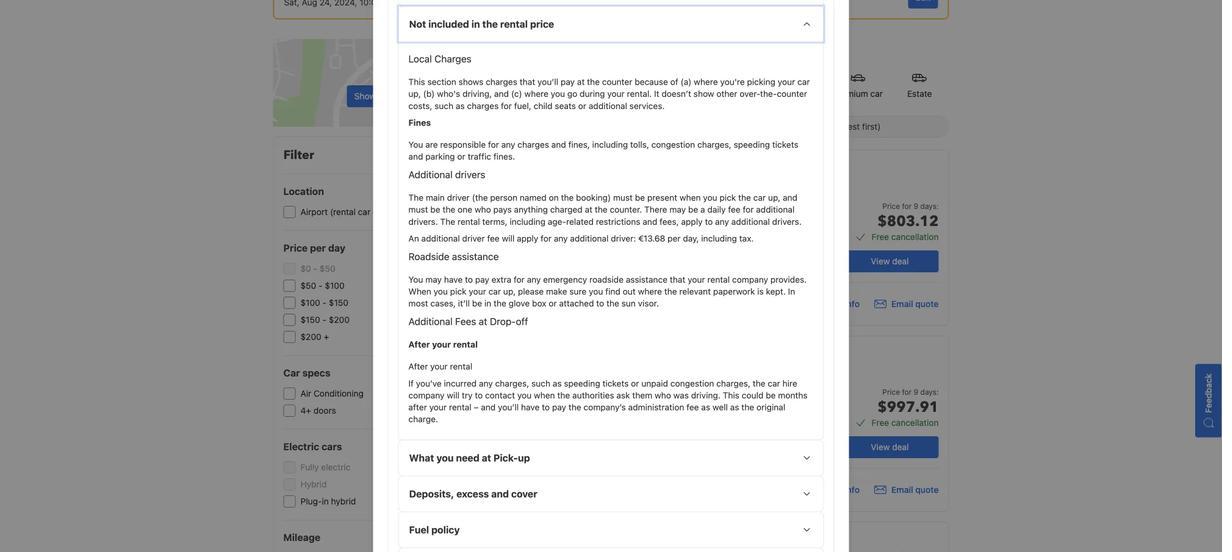 Task type: describe. For each thing, give the bounding box(es) containing it.
(b)
[[423, 89, 435, 99]]

is
[[758, 287, 764, 297]]

electric
[[283, 442, 319, 453]]

deposits,
[[409, 489, 454, 501]]

unlimited for $997.91
[[743, 415, 780, 425]]

for inside the main driver (the person named on the booking) must be present when you pick the car up, and must be the one who pays anything charged at the counter. there may be a daily fee for additional drivers. the rental terms, including age-related restrictions and fees, apply to any additional drivers.
[[743, 205, 754, 215]]

fines.
[[494, 152, 515, 162]]

any inside you are responsible for any charges and fines, including tolls, congestion charges, speeding tickets and parking or traffic fines.
[[501, 140, 515, 150]]

authorities
[[573, 391, 614, 401]]

the up charged
[[561, 193, 574, 203]]

driver for additional
[[462, 234, 485, 244]]

rental.
[[627, 89, 652, 99]]

your down additional fees at drop-off
[[432, 340, 451, 350]]

additional inside this section shows charges that you'll pay at the counter because of (a) where you're picking your car up, (b) who's driving, and (c) where you go during your rental. it doesn't show other over-the-counter costs, such as charges for fuel, child seats or additional services.
[[589, 101, 627, 111]]

additional up tax.
[[732, 217, 770, 227]]

info for $803.12
[[845, 299, 860, 309]]

price per day
[[283, 243, 346, 254]]

charges inside you are responsible for any charges and fines, including tolls, congestion charges, speeding tickets and parking or traffic fines.
[[518, 140, 549, 150]]

for down the age-
[[541, 234, 552, 244]]

who inside the main driver (the person named on the booking) must be present when you pick the car up, and must be the one who pays anything charged at the counter. there may be a daily fee for additional drivers. the rental terms, including age-related restrictions and fees, apply to any additional drivers.
[[475, 205, 491, 215]]

or inside the suv jeep compass or similar
[[701, 188, 708, 197]]

tickets inside you are responsible for any charges and fines, including tolls, congestion charges, speeding tickets and parking or traffic fines.
[[772, 140, 799, 150]]

rome for rome ciampino airport: 24 cars available
[[503, 39, 544, 59]]

seats for $997.91
[[643, 398, 664, 408]]

- for $100
[[323, 298, 327, 308]]

info for $997.91
[[845, 485, 860, 496]]

additional up roadside
[[421, 234, 460, 244]]

cancellation for $997.91
[[892, 418, 939, 428]]

cases,
[[431, 299, 456, 309]]

the inside this section shows charges that you'll pay at the counter because of (a) where you're picking your car up, (b) who's driving, and (c) where you go during your rental. it doesn't show other over-the-counter costs, such as charges for fuel, child seats or additional services.
[[587, 77, 600, 87]]

2 horizontal spatial including
[[701, 234, 737, 244]]

your up people carrier
[[778, 77, 795, 87]]

additional fees at drop-off
[[409, 316, 528, 328]]

pick inside the main driver (the person named on the booking) must be present when you pick the car up, and must be the one who pays anything charged at the counter. there may be a daily fee for additional drivers. the rental terms, including age-related restrictions and fees, apply to any additional drivers.
[[720, 193, 736, 203]]

the main driver (the person named on the booking) must be present when you pick the car up, and must be the one who pays anything charged at the counter. there may be a daily fee for additional drivers. the rental terms, including age-related restrictions and fees, apply to any additional drivers.
[[409, 193, 802, 227]]

charges, up could
[[717, 379, 751, 389]]

and inside if you've incurred any charges, such as speeding tickets or unpaid congestion charges, the car hire company will try to contact you when the authorities ask them who was driving. this could be months after your rental – and you'll have to pay the company's administration fee as well as the original charge.
[[481, 403, 496, 413]]

tax.
[[739, 234, 754, 244]]

5 seats for $803.12
[[636, 211, 664, 222]]

jeep for $803.12
[[648, 188, 665, 197]]

1 horizontal spatial $50
[[320, 264, 335, 274]]

important info button for $997.91
[[786, 485, 860, 497]]

cover
[[511, 489, 538, 501]]

0 vertical spatial will
[[502, 234, 515, 244]]

you inside dropdown button
[[437, 453, 454, 465]]

0 horizontal spatial airport
[[301, 207, 328, 217]]

+
[[324, 332, 329, 342]]

plug-
[[301, 497, 322, 507]]

0 horizontal spatial the
[[409, 193, 424, 203]]

plug-in hybrid
[[301, 497, 356, 507]]

glove
[[509, 299, 530, 309]]

for inside you are responsible for any charges and fines, including tolls, congestion charges, speeding tickets and parking or traffic fines.
[[488, 140, 499, 150]]

if
[[409, 379, 414, 389]]

charges, inside you are responsible for any charges and fines, including tolls, congestion charges, speeding tickets and parking or traffic fines.
[[698, 140, 732, 150]]

emergency
[[543, 275, 587, 285]]

or inside this section shows charges that you'll pay at the counter because of (a) where you're picking your car up, (b) who's driving, and (c) where you go during your rental. it doesn't show other over-the-counter costs, such as charges for fuel, child seats or additional services.
[[578, 101, 587, 111]]

the down could
[[742, 403, 754, 413]]

0 horizontal spatial fee
[[487, 234, 500, 244]]

may inside you may have to pay extra for any emergency roadside assistance that your rental company provides. when you pick your car up, please make sure you find out where the relevant paperwork is kept. in most cases, it'll be in the glove box or attached to the sun visor.
[[426, 275, 442, 285]]

- for $150
[[323, 315, 326, 325]]

5 for $803.12
[[636, 211, 641, 222]]

you inside if you've incurred any charges, such as speeding tickets or unpaid congestion charges, the car hire company will try to contact you when the authorities ask them who was driving. this could be months after your rental – and you'll have to pay the company's administration fee as well as the original charge.
[[517, 391, 532, 401]]

car right premium
[[871, 89, 883, 99]]

have inside if you've incurred any charges, such as speeding tickets or unpaid congestion charges, the car hire company will try to contact you when the authorities ask them who was driving. this could be months after your rental – and you'll have to pay the company's administration fee as well as the original charge.
[[521, 403, 540, 413]]

you'll inside this section shows charges that you'll pay at the counter because of (a) where you're picking your car up, (b) who's driving, and (c) where you go during your rental. it doesn't show other over-the-counter costs, such as charges for fuel, child seats or additional services.
[[538, 77, 558, 87]]

try
[[462, 391, 473, 401]]

car inside you may have to pay extra for any emergency roadside assistance that your rental company provides. when you pick your car up, please make sure you find out where the relevant paperwork is kept. in most cases, it'll be in the glove box or attached to the sun visor.
[[489, 287, 501, 297]]

as inside this section shows charges that you'll pay at the counter because of (a) where you're picking your car up, (b) who's driving, and (c) where you go during your rental. it doesn't show other over-the-counter costs, such as charges for fuel, child seats or additional services.
[[456, 101, 465, 111]]

the left relevant
[[664, 287, 677, 297]]

this inside if you've incurred any charges, such as speeding tickets or unpaid congestion charges, the car hire company will try to contact you when the authorities ask them who was driving. this could be months after your rental – and you'll have to pay the company's administration fee as well as the original charge.
[[723, 391, 740, 401]]

any down the age-
[[554, 234, 568, 244]]

fines,
[[569, 140, 590, 150]]

shows
[[459, 77, 484, 87]]

because
[[635, 77, 668, 87]]

0 vertical spatial cars
[[702, 39, 730, 59]]

well
[[713, 403, 728, 413]]

your up it'll
[[469, 287, 486, 297]]

attached
[[559, 299, 594, 309]]

this section shows charges that you'll pay at the counter because of (a) where you're picking your car up, (b) who's driving, and (c) where you go during your rental. it doesn't show other over-the-counter costs, such as charges for fuel, child seats or additional services.
[[409, 77, 810, 111]]

doors
[[314, 406, 336, 416]]

tickets inside if you've incurred any charges, such as speeding tickets or unpaid congestion charges, the car hire company will try to contact you when the authorities ask them who was driving. this could be months after your rental – and you'll have to pay the company's administration fee as well as the original charge.
[[603, 379, 629, 389]]

conditioning
[[314, 389, 364, 399]]

please
[[518, 287, 544, 297]]

unlimited for $803.12
[[743, 229, 780, 239]]

jeep for $997.91
[[648, 374, 665, 383]]

car down of
[[672, 89, 684, 99]]

days: for $803.12
[[921, 202, 939, 211]]

hire
[[783, 379, 798, 389]]

section
[[428, 77, 456, 87]]

fuel policy button
[[399, 513, 824, 548]]

any inside you may have to pay extra for any emergency roadside assistance that your rental company provides. when you pick your car up, please make sure you find out where the relevant paperwork is kept. in most cases, it'll be in the glove box or attached to the sun visor.
[[527, 275, 541, 285]]

rome ciampino airport button
[[621, 435, 715, 446]]

the left one
[[443, 205, 455, 215]]

to inside the main driver (the person named on the booking) must be present when you pick the car up, and must be the one who pays anything charged at the counter. there may be a daily fee for additional drivers. the rental terms, including age-related restrictions and fees, apply to any additional drivers.
[[705, 217, 713, 227]]

congestion inside you are responsible for any charges and fines, including tolls, congestion charges, speeding tickets and parking or traffic fines.
[[652, 140, 695, 150]]

there
[[645, 205, 667, 215]]

be down main
[[430, 205, 440, 215]]

out
[[623, 287, 636, 297]]

child
[[534, 101, 553, 111]]

traffic
[[468, 152, 491, 162]]

show
[[694, 89, 714, 99]]

have inside you may have to pay extra for any emergency roadside assistance that your rental company provides. when you pick your car up, please make sure you find out where the relevant paperwork is kept. in most cases, it'll be in the glove box or attached to the sun visor.
[[444, 275, 463, 285]]

at inside this section shows charges that you'll pay at the counter because of (a) where you're picking your car up, (b) who's driving, and (c) where you go during your rental. it doesn't show other over-the-counter costs, such as charges for fuel, child seats or additional services.
[[577, 77, 585, 87]]

0 horizontal spatial assistance
[[452, 251, 499, 263]]

an
[[409, 234, 419, 244]]

suv for $997.91
[[621, 370, 646, 387]]

administration
[[628, 403, 684, 413]]

9 for $997.91
[[914, 388, 919, 397]]

the down find
[[607, 299, 619, 309]]

pay inside if you've incurred any charges, such as speeding tickets or unpaid congestion charges, the car hire company will try to contact you when the authorities ask them who was driving. this could be months after your rental – and you'll have to pay the company's administration fee as well as the original charge.
[[552, 403, 566, 413]]

be left a
[[688, 205, 698, 215]]

your up relevant
[[688, 275, 705, 285]]

large car
[[647, 89, 684, 99]]

up, inside the main driver (the person named on the booking) must be present when you pick the car up, and must be the one who pays anything charged at the counter. there may be a daily fee for additional drivers. the rental terms, including age-related restrictions and fees, apply to any additional drivers.
[[768, 193, 781, 203]]

age-
[[548, 217, 566, 227]]

your left rental.
[[607, 89, 625, 99]]

you for you may have to pay extra for any emergency roadside assistance that your rental company provides. when you pick your car up, please make sure you find out where the relevant paperwork is kept. in most cases, it'll be in the glove box or attached to the sun visor.
[[409, 275, 423, 285]]

medium car
[[516, 89, 562, 99]]

important for $997.91
[[803, 485, 843, 496]]

rental inside the main driver (the person named on the booking) must be present when you pick the car up, and must be the one who pays anything charged at the counter. there may be a daily fee for additional drivers. the rental terms, including age-related restrictions and fees, apply to any additional drivers.
[[458, 217, 480, 227]]

important info button for $803.12
[[786, 298, 860, 311]]

1 horizontal spatial the
[[440, 217, 455, 227]]

hybrid
[[331, 497, 356, 507]]

email quote button for $997.91
[[875, 485, 939, 497]]

excess
[[457, 489, 489, 501]]

0 vertical spatial $100
[[325, 281, 345, 291]]

what you need at pick-up
[[409, 453, 530, 465]]

and inside dropdown button
[[491, 489, 509, 501]]

quote for $803.12
[[916, 299, 939, 309]]

on inside "show on map" button
[[378, 91, 388, 101]]

compass
[[667, 188, 699, 197]]

important for $803.12
[[803, 299, 843, 309]]

premium
[[834, 89, 868, 99]]

price
[[530, 18, 554, 30]]

car left go
[[549, 89, 562, 99]]

the up tax.
[[739, 193, 751, 203]]

1 vertical spatial counter
[[777, 89, 807, 99]]

or inside if you've incurred any charges, such as speeding tickets or unpaid congestion charges, the car hire company will try to contact you when the authorities ask them who was driving. this could be months after your rental – and you'll have to pay the company's administration fee as well as the original charge.
[[631, 379, 639, 389]]

0 vertical spatial $200
[[329, 315, 350, 325]]

included
[[429, 18, 469, 30]]

0 horizontal spatial cars
[[322, 442, 342, 453]]

unlimited mileage for $997.91
[[743, 415, 813, 425]]

people
[[754, 89, 781, 99]]

car specs
[[283, 368, 331, 379]]

to right the try
[[475, 391, 483, 401]]

drop-off date element
[[441, 0, 553, 9]]

in inside you may have to pay extra for any emergency roadside assistance that your rental company provides. when you pick your car up, please make sure you find out where the relevant paperwork is kept. in most cases, it'll be in the glove box or attached to the sun visor.
[[485, 299, 491, 309]]

$997.91
[[878, 398, 939, 418]]

(lowest
[[832, 122, 860, 132]]

view deal for $803.12
[[871, 257, 909, 267]]

0 horizontal spatial $200
[[301, 332, 322, 342]]

price (lowest first)
[[809, 122, 881, 132]]

be inside if you've incurred any charges, such as speeding tickets or unpaid congestion charges, the car hire company will try to contact you when the authorities ask them who was driving. this could be months after your rental – and you'll have to pay the company's administration fee as well as the original charge.
[[766, 391, 776, 401]]

when inside the main driver (the person named on the booking) must be present when you pick the car up, and must be the one who pays anything charged at the counter. there may be a daily fee for additional drivers. the rental terms, including age-related restrictions and fees, apply to any additional drivers.
[[680, 193, 701, 203]]

similar for $997.91
[[713, 374, 735, 383]]

days: for $997.91
[[921, 388, 939, 397]]

any inside the main driver (the person named on the booking) must be present when you pick the car up, and must be the one who pays anything charged at the counter. there may be a daily fee for additional drivers. the rental terms, including age-related restrictions and fees, apply to any additional drivers.
[[715, 217, 729, 227]]

charged
[[550, 205, 583, 215]]

rental up "incurred"
[[450, 362, 472, 372]]

$803.12
[[878, 211, 939, 232]]

charges, up contact
[[495, 379, 529, 389]]

large for $997.91
[[643, 415, 666, 425]]

be up counter. on the top of page
[[635, 193, 645, 203]]

to up it'll
[[465, 275, 473, 285]]

to right attached
[[596, 299, 604, 309]]

feedback
[[1204, 374, 1214, 414]]

5 for $997.91
[[636, 398, 641, 408]]

rental inside if you've incurred any charges, such as speeding tickets or unpaid congestion charges, the car hire company will try to contact you when the authorities ask them who was driving. this could be months after your rental – and you'll have to pay the company's administration fee as well as the original charge.
[[449, 403, 472, 413]]

1 vertical spatial charges
[[467, 101, 499, 111]]

named
[[520, 193, 547, 203]]

1 vertical spatial where
[[525, 89, 549, 99]]

them
[[632, 391, 653, 401]]

you inside this section shows charges that you'll pay at the counter because of (a) where you're picking your car up, (b) who's driving, and (c) where you go during your rental. it doesn't show other over-the-counter costs, such as charges for fuel, child seats or additional services.
[[551, 89, 565, 99]]

ask
[[617, 391, 630, 401]]

that inside this section shows charges that you'll pay at the counter because of (a) where you're picking your car up, (b) who's driving, and (c) where you go during your rental. it doesn't show other over-the-counter costs, such as charges for fuel, child seats or additional services.
[[520, 77, 535, 87]]

you are responsible for any charges and fines, including tolls, congestion charges, speeding tickets and parking or traffic fines.
[[409, 140, 799, 162]]

driving.
[[691, 391, 721, 401]]

where inside you may have to pay extra for any emergency roadside assistance that your rental company provides. when you pick your car up, please make sure you find out where the relevant paperwork is kept. in most cases, it'll be in the glove box or attached to the sun visor.
[[638, 287, 662, 297]]

this inside this section shows charges that you'll pay at the counter because of (a) where you're picking your car up, (b) who's driving, and (c) where you go during your rental. it doesn't show other over-the-counter costs, such as charges for fuel, child seats or additional services.
[[409, 77, 425, 87]]

9 for $803.12
[[914, 202, 919, 211]]

local
[[409, 53, 432, 65]]

specs
[[302, 368, 331, 379]]

driver for main
[[447, 193, 470, 203]]

could
[[742, 391, 764, 401]]

seats inside this section shows charges that you'll pay at the counter because of (a) where you're picking your car up, (b) who's driving, and (c) where you go during your rental. it doesn't show other over-the-counter costs, such as charges for fuel, child seats or additional services.
[[555, 101, 576, 111]]

ciampino for airport
[[646, 435, 684, 446]]

at right fees
[[479, 316, 487, 328]]

center)
[[373, 207, 401, 217]]

rental inside not included in the rental price dropdown button
[[500, 18, 528, 30]]

airport (rental car center)
[[301, 207, 401, 217]]

view deal button for $997.91
[[841, 437, 939, 459]]

suv for $803.12
[[621, 184, 646, 200]]

who inside if you've incurred any charges, such as speeding tickets or unpaid congestion charges, the car hire company will try to contact you when the authorities ask them who was driving. this could be months after your rental – and you'll have to pay the company's administration fee as well as the original charge.
[[655, 391, 671, 401]]

kept.
[[766, 287, 786, 297]]

to left company's
[[542, 403, 550, 413]]

1 after your rental from the top
[[409, 340, 478, 350]]

or inside you may have to pay extra for any emergency roadside assistance that your rental company provides. when you pick your car up, please make sure you find out where the relevant paperwork is kept. in most cases, it'll be in the glove box or attached to the sun visor.
[[549, 299, 557, 309]]

1 horizontal spatial per
[[668, 234, 681, 244]]

one
[[458, 205, 472, 215]]

for inside price for 9 days: $803.12
[[902, 202, 912, 211]]

sort by element
[[537, 116, 949, 138]]

fees
[[455, 316, 476, 328]]

small
[[586, 89, 608, 99]]

any inside if you've incurred any charges, such as speeding tickets or unpaid congestion charges, the car hire company will try to contact you when the authorities ask them who was driving. this could be months after your rental – and you'll have to pay the company's administration fee as well as the original charge.
[[479, 379, 493, 389]]

you up cases,
[[434, 287, 448, 297]]

product card group containing $803.12
[[503, 150, 954, 327]]

during
[[580, 89, 605, 99]]

free for $803.12
[[872, 232, 889, 242]]

you down roadside
[[589, 287, 603, 297]]

0 horizontal spatial $100
[[301, 298, 320, 308]]

including inside you are responsible for any charges and fines, including tolls, congestion charges, speeding tickets and parking or traffic fines.
[[592, 140, 628, 150]]

airport:
[[620, 39, 676, 59]]

automatic for $997.91
[[743, 398, 783, 408]]

suv jeep compass or similar
[[621, 184, 733, 200]]

and inside this section shows charges that you'll pay at the counter because of (a) where you're picking your car up, (b) who's driving, and (c) where you go during your rental. it doesn't show other over-the-counter costs, such as charges for fuel, child seats or additional services.
[[494, 89, 509, 99]]

0 vertical spatial charges
[[486, 77, 517, 87]]

roadside
[[590, 275, 624, 285]]

your up you've
[[430, 362, 448, 372]]

the left authorities at the bottom of the page
[[557, 391, 570, 401]]

premium car button
[[821, 63, 895, 107]]

driver:
[[611, 234, 636, 244]]

electric
[[321, 463, 351, 473]]

email quote button for $803.12
[[875, 298, 939, 311]]

0 vertical spatial where
[[694, 77, 718, 87]]



Task type: locate. For each thing, give the bounding box(es) containing it.
1 you from the top
[[409, 140, 423, 150]]

0 vertical spatial $50
[[320, 264, 335, 274]]

1 vertical spatial that
[[670, 275, 686, 285]]

you inside the main driver (the person named on the booking) must be present when you pick the car up, and must be the one who pays anything charged at the counter. there may be a daily fee for additional drivers. the rental terms, including age-related restrictions and fees, apply to any additional drivers.
[[703, 193, 718, 203]]

2 email quote from the top
[[892, 485, 939, 496]]

price up $997.91
[[883, 388, 900, 397]]

1 vertical spatial up,
[[768, 193, 781, 203]]

price inside price for 9 days: $997.91
[[883, 388, 900, 397]]

at
[[577, 77, 585, 87], [585, 205, 593, 215], [479, 316, 487, 328], [482, 453, 491, 465]]

1 3 from the top
[[636, 229, 641, 239]]

2 horizontal spatial up,
[[768, 193, 781, 203]]

1 vertical spatial email
[[892, 485, 913, 496]]

may inside the main driver (the person named on the booking) must be present when you pick the car up, and must be the one who pays anything charged at the counter. there may be a daily fee for additional drivers. the rental terms, including age-related restrictions and fees, apply to any additional drivers.
[[670, 205, 686, 215]]

will inside if you've incurred any charges, such as speeding tickets or unpaid congestion charges, the car hire company will try to contact you when the authorities ask them who was driving. this could be months after your rental – and you'll have to pay the company's administration fee as well as the original charge.
[[447, 391, 460, 401]]

ciampino inside rome ciampino airport 'button'
[[646, 435, 684, 446]]

pay inside this section shows charges that you'll pay at the counter because of (a) where you're picking your car up, (b) who's driving, and (c) where you go during your rental. it doesn't show other over-the-counter costs, such as charges for fuel, child seats or additional services.
[[561, 77, 575, 87]]

mileage up provides.
[[782, 229, 813, 239]]

price for price for 9 days: $997.91
[[883, 388, 900, 397]]

0 vertical spatial have
[[444, 275, 463, 285]]

1 9 from the top
[[914, 202, 919, 211]]

car up tax.
[[754, 193, 766, 203]]

will down terms,
[[502, 234, 515, 244]]

0 vertical spatial unlimited
[[743, 229, 780, 239]]

you inside you may have to pay extra for any emergency roadside assistance that your rental company provides. when you pick your car up, please make sure you find out where the relevant paperwork is kept. in most cases, it'll be in the glove box or attached to the sun visor.
[[409, 275, 423, 285]]

fuel,
[[514, 101, 531, 111]]

speeding inside you are responsible for any charges and fines, including tolls, congestion charges, speeding tickets and parking or traffic fines.
[[734, 140, 770, 150]]

3 large bags for $997.91
[[636, 415, 687, 425]]

1 vertical spatial rome
[[621, 435, 644, 446]]

view down $997.91
[[871, 443, 890, 453]]

0 horizontal spatial in
[[322, 497, 329, 507]]

1 email quote button from the top
[[875, 298, 939, 311]]

1 after from the top
[[409, 340, 430, 350]]

who's
[[437, 89, 460, 99]]

small car
[[586, 89, 623, 99]]

2 bags from the top
[[668, 415, 687, 425]]

1 vertical spatial $50
[[301, 281, 316, 291]]

automatic for $803.12
[[743, 211, 783, 222]]

- for $50
[[319, 281, 323, 291]]

1 vertical spatial $150
[[301, 315, 320, 325]]

1 email from the top
[[892, 299, 913, 309]]

deal for $803.12
[[892, 257, 909, 267]]

per left "day," on the right top
[[668, 234, 681, 244]]

0 vertical spatial on
[[378, 91, 388, 101]]

car
[[283, 368, 300, 379]]

$100 down $50 - $100
[[301, 298, 320, 308]]

2 5 seats from the top
[[636, 398, 664, 408]]

restrictions
[[596, 217, 641, 227]]

quote
[[916, 299, 939, 309], [916, 485, 939, 496]]

important info for $997.91
[[803, 485, 860, 496]]

assistance up out
[[626, 275, 668, 285]]

2 horizontal spatial where
[[694, 77, 718, 87]]

supplied by avis image
[[514, 295, 552, 314]]

such inside if you've incurred any charges, such as speeding tickets or unpaid congestion charges, the car hire company will try to contact you when the authorities ask them who was driving. this could be months after your rental – and you'll have to pay the company's administration fee as well as the original charge.
[[532, 379, 551, 389]]

after
[[409, 340, 430, 350], [409, 362, 428, 372]]

or inside the suv jeep renegade or similar
[[704, 374, 711, 383]]

when inside if you've incurred any charges, such as speeding tickets or unpaid congestion charges, the car hire company will try to contact you when the authorities ask them who was driving. this could be months after your rental – and you'll have to pay the company's administration fee as well as the original charge.
[[534, 391, 555, 401]]

1 horizontal spatial who
[[655, 391, 671, 401]]

fines
[[409, 118, 431, 128]]

1 horizontal spatial that
[[670, 275, 686, 285]]

1 bags from the top
[[668, 229, 687, 239]]

region
[[399, 0, 824, 6]]

5 seats for $997.91
[[636, 398, 664, 408]]

1 horizontal spatial counter
[[777, 89, 807, 99]]

large car button
[[635, 63, 696, 109]]

pay left company's
[[552, 403, 566, 413]]

1 automatic from the top
[[743, 211, 783, 222]]

0 horizontal spatial including
[[510, 217, 546, 227]]

1 vertical spatial 3 large bags
[[636, 415, 687, 425]]

email for $997.91
[[892, 485, 913, 496]]

0 horizontal spatial where
[[525, 89, 549, 99]]

for up please
[[514, 275, 525, 285]]

fee inside if you've incurred any charges, such as speeding tickets or unpaid congestion charges, the car hire company will try to contact you when the authorities ask them who was driving. this could be months after your rental – and you'll have to pay the company's administration fee as well as the original charge.
[[687, 403, 699, 413]]

2 vertical spatial suv
[[621, 533, 646, 550]]

cars right 24
[[702, 39, 730, 59]]

tickets up ask
[[603, 379, 629, 389]]

0 vertical spatial important
[[803, 299, 843, 309]]

similar for $803.12
[[710, 188, 733, 197]]

1 horizontal spatial company
[[732, 275, 768, 285]]

car inside the main driver (the person named on the booking) must be present when you pick the car up, and must be the one who pays anything charged at the counter. there may be a daily fee for additional drivers. the rental terms, including age-related restrictions and fees, apply to any additional drivers.
[[754, 193, 766, 203]]

price left "(lowest"
[[809, 122, 829, 132]]

that up medium
[[520, 77, 535, 87]]

bags up rome ciampino airport
[[668, 415, 687, 425]]

after your rental up you've
[[409, 362, 472, 372]]

unlimited mileage up provides.
[[743, 229, 813, 239]]

product card group containing suv
[[503, 522, 949, 553]]

car right the small at the top left of the page
[[610, 89, 623, 99]]

price inside the sort by element
[[809, 122, 829, 132]]

1 view from the top
[[871, 257, 890, 267]]

speeding up authorities at the bottom of the page
[[564, 379, 600, 389]]

deal
[[892, 257, 909, 267], [892, 443, 909, 453]]

if you've incurred any charges, such as speeding tickets or unpaid congestion charges, the car hire company will try to contact you when the authorities ask them who was driving. this could be months after your rental – and you'll have to pay the company's administration fee as well as the original charge.
[[409, 379, 808, 425]]

large down because
[[647, 89, 669, 99]]

for inside price for 9 days: $997.91
[[902, 388, 912, 397]]

charges up '(c)'
[[486, 77, 517, 87]]

product card group containing $997.91
[[503, 336, 954, 513]]

company inside if you've incurred any charges, such as speeding tickets or unpaid congestion charges, the car hire company will try to contact you when the authorities ask them who was driving. this could be months after your rental – and you'll have to pay the company's administration fee as well as the original charge.
[[409, 391, 445, 401]]

0 horizontal spatial this
[[409, 77, 425, 87]]

or up a
[[701, 188, 708, 197]]

1 vertical spatial this
[[723, 391, 740, 401]]

2 after your rental from the top
[[409, 362, 472, 372]]

was
[[674, 391, 689, 401]]

for inside you may have to pay extra for any emergency roadside assistance that your rental company provides. when you pick your car up, please make sure you find out where the relevant paperwork is kept. in most cases, it'll be in the glove box or attached to the sun visor.
[[514, 275, 525, 285]]

2 vertical spatial large
[[643, 415, 666, 425]]

drop-
[[490, 316, 516, 328]]

2 vertical spatial product card group
[[503, 522, 949, 553]]

air conditioning
[[301, 389, 364, 399]]

1 horizontal spatial ciampino
[[646, 435, 684, 446]]

1 horizontal spatial must
[[613, 193, 633, 203]]

pick inside you may have to pay extra for any emergency roadside assistance that your rental company provides. when you pick your car up, please make sure you find out where the relevant paperwork is kept. in most cases, it'll be in the glove box or attached to the sun visor.
[[450, 287, 467, 297]]

on up charged
[[549, 193, 559, 203]]

additional down related
[[570, 234, 609, 244]]

$100
[[325, 281, 345, 291], [301, 298, 320, 308]]

0 vertical spatial info
[[845, 299, 860, 309]]

additional right daily
[[756, 205, 795, 215]]

an additional driver fee will apply for any additional driver: €13.68 per day, including tax.
[[409, 234, 754, 244]]

3
[[636, 229, 641, 239], [636, 415, 641, 425]]

free
[[872, 232, 889, 242], [872, 418, 889, 428]]

4+
[[301, 406, 311, 416]]

all
[[445, 149, 454, 159]]

deposits, excess and cover button
[[399, 477, 824, 512]]

congestion inside if you've incurred any charges, such as speeding tickets or unpaid congestion charges, the car hire company will try to contact you when the authorities ask them who was driving. this could be months after your rental – and you'll have to pay the company's administration fee as well as the original charge.
[[671, 379, 714, 389]]

0 horizontal spatial may
[[426, 275, 442, 285]]

free down $997.91
[[872, 418, 889, 428]]

you left the are
[[409, 140, 423, 150]]

1 vertical spatial suv
[[621, 370, 646, 387]]

0 vertical spatial tickets
[[772, 140, 799, 150]]

2 info from the top
[[845, 485, 860, 496]]

view deal button down $997.91
[[841, 437, 939, 459]]

clear all filters button
[[422, 149, 478, 159]]

in inside not included in the rental price dropdown button
[[472, 18, 480, 30]]

car inside this section shows charges that you'll pay at the counter because of (a) where you're picking your car up, (b) who's driving, and (c) where you go during your rental. it doesn't show other over-the-counter costs, such as charges for fuel, child seats or additional services.
[[798, 77, 810, 87]]

2 free from the top
[[872, 418, 889, 428]]

after
[[409, 403, 427, 413]]

electric cars
[[283, 442, 342, 453]]

3 down administration
[[636, 415, 641, 425]]

2 important info from the top
[[803, 485, 860, 496]]

jeep inside the suv jeep renegade or similar
[[648, 374, 665, 383]]

$150 up $200 +
[[301, 315, 320, 325]]

1 free from the top
[[872, 232, 889, 242]]

1 vertical spatial free
[[872, 418, 889, 428]]

0 vertical spatial apply
[[681, 217, 703, 227]]

will down "incurred"
[[447, 391, 460, 401]]

- up $150 - $200
[[323, 298, 327, 308]]

0 vertical spatial email quote
[[892, 299, 939, 309]]

have down roadside assistance
[[444, 275, 463, 285]]

rome down price
[[503, 39, 544, 59]]

may up fees, at the top
[[670, 205, 686, 215]]

bags for $997.91
[[668, 415, 687, 425]]

1 drivers. from the left
[[409, 217, 438, 227]]

2 view from the top
[[871, 443, 890, 453]]

(c)
[[511, 89, 522, 99]]

free cancellation down $997.91
[[872, 418, 939, 428]]

days: inside price for 9 days: $803.12
[[921, 202, 939, 211]]

your inside if you've incurred any charges, such as speeding tickets or unpaid congestion charges, the car hire company will try to contact you when the authorities ask them who was driving. this could be months after your rental – and you'll have to pay the company's administration fee as well as the original charge.
[[429, 403, 447, 413]]

0 vertical spatial 9
[[914, 202, 919, 211]]

present
[[647, 193, 678, 203]]

rome inside 'button'
[[621, 435, 644, 446]]

0 horizontal spatial must
[[409, 205, 428, 215]]

up, inside you may have to pay extra for any emergency roadside assistance that your rental company provides. when you pick your car up, please make sure you find out where the relevant paperwork is kept. in most cases, it'll be in the glove box or attached to the sun visor.
[[503, 287, 516, 297]]

3 for $997.91
[[636, 415, 641, 425]]

cancellation for $803.12
[[892, 232, 939, 242]]

on left map
[[378, 91, 388, 101]]

company up is
[[732, 275, 768, 285]]

1 mileage from the top
[[782, 229, 813, 239]]

person
[[490, 193, 518, 203]]

1 vertical spatial apply
[[517, 234, 538, 244]]

are
[[426, 140, 438, 150]]

1 cancellation from the top
[[892, 232, 939, 242]]

at inside the main driver (the person named on the booking) must be present when you pick the car up, and must be the one who pays anything charged at the counter. there may be a daily fee for additional drivers. the rental terms, including age-related restrictions and fees, apply to any additional drivers.
[[585, 205, 593, 215]]

0 vertical spatial such
[[435, 101, 454, 111]]

price for 9 days: $997.91
[[878, 388, 939, 418]]

free cancellation for $803.12
[[872, 232, 939, 242]]

as
[[456, 101, 465, 111], [553, 379, 562, 389], [701, 403, 710, 413], [730, 403, 739, 413]]

when up a
[[680, 193, 701, 203]]

view deal down $803.12
[[871, 257, 909, 267]]

or inside you are responsible for any charges and fines, including tolls, congestion charges, speeding tickets and parking or traffic fines.
[[457, 152, 465, 162]]

pay up go
[[561, 77, 575, 87]]

car right "(rental"
[[358, 207, 371, 217]]

2 quote from the top
[[916, 485, 939, 496]]

1 view deal button from the top
[[841, 251, 939, 273]]

rental down fees
[[453, 340, 478, 350]]

free for $997.91
[[872, 418, 889, 428]]

large inside large car button
[[647, 89, 669, 99]]

important info for $803.12
[[803, 299, 860, 309]]

car inside if you've incurred any charges, such as speeding tickets or unpaid congestion charges, the car hire company will try to contact you when the authorities ask them who was driving. this could be months after your rental – and you'll have to pay the company's administration fee as well as the original charge.
[[768, 379, 780, 389]]

0 vertical spatial bags
[[668, 229, 687, 239]]

0 vertical spatial speeding
[[734, 140, 770, 150]]

email quote for $803.12
[[892, 299, 939, 309]]

0 vertical spatial must
[[613, 193, 633, 203]]

1 vertical spatial the
[[440, 217, 455, 227]]

price for price for 9 days: $803.12
[[883, 202, 900, 211]]

3 suv from the top
[[621, 533, 646, 550]]

1 vertical spatial after
[[409, 362, 428, 372]]

2 unlimited from the top
[[743, 415, 780, 425]]

deal for $997.91
[[892, 443, 909, 453]]

0 horizontal spatial ciampino
[[548, 39, 617, 59]]

1 important from the top
[[803, 299, 843, 309]]

or down responsible
[[457, 152, 465, 162]]

2 jeep from the top
[[648, 374, 665, 383]]

1 vertical spatial including
[[510, 217, 546, 227]]

email quote for $997.91
[[892, 485, 939, 496]]

0 vertical spatial unlimited mileage
[[743, 229, 813, 239]]

charge.
[[409, 415, 438, 425]]

days: inside price for 9 days: $997.91
[[921, 388, 939, 397]]

free cancellation for $997.91
[[872, 418, 939, 428]]

0 horizontal spatial counter
[[602, 77, 633, 87]]

search summary element
[[273, 0, 949, 20]]

2 additional from the top
[[409, 316, 453, 328]]

similar up daily
[[710, 188, 733, 197]]

2 you from the top
[[409, 275, 423, 285]]

0 horizontal spatial $150
[[301, 315, 320, 325]]

price for price (lowest first)
[[809, 122, 829, 132]]

0 vertical spatial email quote button
[[875, 298, 939, 311]]

rome down administration
[[621, 435, 644, 446]]

box
[[532, 299, 547, 309]]

4+ doors
[[301, 406, 336, 416]]

0 vertical spatial view deal
[[871, 257, 909, 267]]

over-
[[740, 89, 760, 99]]

view for $997.91
[[871, 443, 890, 453]]

0 vertical spatial view
[[871, 257, 890, 267]]

not included in the rental price
[[409, 18, 554, 30]]

rome ciampino airport: 24 cars available
[[503, 39, 799, 59]]

you up when
[[409, 275, 423, 285]]

of
[[671, 77, 678, 87]]

pay inside you may have to pay extra for any emergency roadside assistance that your rental company provides. when you pick your car up, please make sure you find out where the relevant paperwork is kept. in most cases, it'll be in the glove box or attached to the sun visor.
[[475, 275, 489, 285]]

3 product card group from the top
[[503, 522, 949, 553]]

1 vertical spatial $100
[[301, 298, 320, 308]]

email for $803.12
[[892, 299, 913, 309]]

drivers. up provides.
[[772, 217, 802, 227]]

when
[[680, 193, 701, 203], [534, 391, 555, 401]]

jeep up there
[[648, 188, 665, 197]]

1 vertical spatial assistance
[[626, 275, 668, 285]]

1 horizontal spatial tickets
[[772, 140, 799, 150]]

to
[[705, 217, 713, 227], [465, 275, 473, 285], [596, 299, 604, 309], [475, 391, 483, 401], [542, 403, 550, 413]]

day,
[[683, 234, 699, 244]]

0 vertical spatial assistance
[[452, 251, 499, 263]]

for up fines.
[[488, 140, 499, 150]]

suv up counter. on the top of page
[[621, 184, 646, 200]]

1 vertical spatial info
[[845, 485, 860, 496]]

jeep up them
[[648, 374, 665, 383]]

2 automatic from the top
[[743, 398, 783, 408]]

that
[[520, 77, 535, 87], [670, 275, 686, 285]]

you for you are responsible for any charges and fines, including tolls, congestion charges, speeding tickets and parking or traffic fines.
[[409, 140, 423, 150]]

2 view deal button from the top
[[841, 437, 939, 459]]

1 free cancellation from the top
[[872, 232, 939, 242]]

be inside you may have to pay extra for any emergency roadside assistance that your rental company provides. when you pick your car up, please make sure you find out where the relevant paperwork is kept. in most cases, it'll be in the glove box or attached to the sun visor.
[[472, 299, 482, 309]]

on inside the main driver (the person named on the booking) must be present when you pick the car up, and must be the one who pays anything charged at the counter. there may be a daily fee for additional drivers. the rental terms, including age-related restrictions and fees, apply to any additional drivers.
[[549, 193, 559, 203]]

2 horizontal spatial fee
[[728, 205, 741, 215]]

$100 - $150
[[301, 298, 349, 308]]

2 mileage from the top
[[782, 415, 813, 425]]

9 inside price for 9 days: $997.91
[[914, 388, 919, 397]]

for inside this section shows charges that you'll pay at the counter because of (a) where you're picking your car up, (b) who's driving, and (c) where you go during your rental. it doesn't show other over-the-counter costs, such as charges for fuel, child seats or additional services.
[[501, 101, 512, 111]]

unlimited mileage down original
[[743, 415, 813, 425]]

feedback button
[[1196, 364, 1222, 438]]

price for 9 days: $803.12
[[878, 202, 939, 232]]

2 unlimited mileage from the top
[[743, 415, 813, 425]]

2 3 large bags from the top
[[636, 415, 687, 425]]

counter
[[602, 77, 633, 87], [777, 89, 807, 99]]

view deal for $997.91
[[871, 443, 909, 453]]

up, inside this section shows charges that you'll pay at the counter because of (a) where you're picking your car up, (b) who's driving, and (c) where you go during your rental. it doesn't show other over-the-counter costs, such as charges for fuel, child seats or additional services.
[[409, 89, 421, 99]]

price for price per day
[[283, 243, 308, 254]]

where up "visor."
[[638, 287, 662, 297]]

jeep inside the suv jeep compass or similar
[[648, 188, 665, 197]]

relevant
[[680, 287, 711, 297]]

services.
[[630, 101, 665, 111]]

1 horizontal spatial $150
[[329, 298, 349, 308]]

unlimited up provides.
[[743, 229, 780, 239]]

1 unlimited mileage from the top
[[743, 229, 813, 239]]

you inside you are responsible for any charges and fines, including tolls, congestion charges, speeding tickets and parking or traffic fines.
[[409, 140, 423, 150]]

0 vertical spatial important info
[[803, 299, 860, 309]]

sure
[[570, 287, 587, 297]]

at inside dropdown button
[[482, 453, 491, 465]]

large for $803.12
[[643, 229, 666, 239]]

months
[[778, 391, 808, 401]]

driver inside the main driver (the person named on the booking) must be present when you pick the car up, and must be the one who pays anything charged at the counter. there may be a daily fee for additional drivers. the rental terms, including age-related restrictions and fees, apply to any additional drivers.
[[447, 193, 470, 203]]

pick-
[[494, 453, 518, 465]]

congestion up "was"
[[671, 379, 714, 389]]

2 vertical spatial fee
[[687, 403, 699, 413]]

1 vertical spatial view deal button
[[841, 437, 939, 459]]

1 quote from the top
[[916, 299, 939, 309]]

at right need
[[482, 453, 491, 465]]

2 email quote button from the top
[[875, 485, 939, 497]]

product card group
[[503, 150, 954, 327], [503, 336, 954, 513], [503, 522, 949, 553]]

0 vertical spatial you
[[409, 140, 423, 150]]

1 vertical spatial unlimited
[[743, 415, 780, 425]]

2 days: from the top
[[921, 388, 939, 397]]

doesn't
[[662, 89, 691, 99]]

1 vertical spatial company
[[409, 391, 445, 401]]

price up $803.12
[[883, 202, 900, 211]]

1 horizontal spatial such
[[532, 379, 551, 389]]

automatic
[[743, 211, 783, 222], [743, 398, 783, 408]]

3 large bags for $803.12
[[636, 229, 687, 239]]

charges down the driving, at left
[[467, 101, 499, 111]]

suv
[[621, 184, 646, 200], [621, 370, 646, 387], [621, 533, 646, 550]]

1 horizontal spatial including
[[592, 140, 628, 150]]

the up could
[[753, 379, 766, 389]]

you'll
[[538, 77, 558, 87], [498, 403, 519, 413]]

1 important info from the top
[[803, 299, 860, 309]]

1 unlimited from the top
[[743, 229, 780, 239]]

driver up one
[[447, 193, 470, 203]]

0 vertical spatial driver
[[447, 193, 470, 203]]

cars up 'electric'
[[322, 442, 342, 453]]

you'll inside if you've incurred any charges, such as speeding tickets or unpaid congestion charges, the car hire company will try to contact you when the authorities ask them who was driving. this could be months after your rental – and you'll have to pay the company's administration fee as well as the original charge.
[[498, 403, 519, 413]]

1 suv from the top
[[621, 184, 646, 200]]

1 vertical spatial 3
[[636, 415, 641, 425]]

1 info from the top
[[845, 299, 860, 309]]

9 up $803.12
[[914, 202, 919, 211]]

any up please
[[527, 275, 541, 285]]

that inside you may have to pay extra for any emergency roadside assistance that your rental company provides. when you pick your car up, please make sure you find out where the relevant paperwork is kept. in most cases, it'll be in the glove box or attached to the sun visor.
[[670, 275, 686, 285]]

fully electric
[[301, 463, 351, 473]]

- right the $0
[[313, 264, 317, 274]]

1 vertical spatial large
[[643, 229, 666, 239]]

driving,
[[463, 89, 492, 99]]

ciampino for airport:
[[548, 39, 617, 59]]

1 email quote from the top
[[892, 299, 939, 309]]

per left day
[[310, 243, 326, 254]]

or down during
[[578, 101, 587, 111]]

1 view deal from the top
[[871, 257, 909, 267]]

for up $997.91
[[902, 388, 912, 397]]

1 5 from the top
[[636, 211, 641, 222]]

24
[[679, 39, 698, 59]]

1 5 seats from the top
[[636, 211, 664, 222]]

supplied by drivalia image
[[514, 482, 552, 500]]

1 product card group from the top
[[503, 150, 954, 327]]

you up daily
[[703, 193, 718, 203]]

pick-up date element
[[284, 0, 397, 9]]

–
[[474, 403, 479, 413]]

filter
[[283, 147, 314, 164]]

you left go
[[551, 89, 565, 99]]

1 important info button from the top
[[786, 298, 860, 311]]

roadside assistance
[[409, 251, 499, 263]]

fees,
[[660, 217, 679, 227]]

2 vertical spatial in
[[322, 497, 329, 507]]

apply inside the main driver (the person named on the booking) must be present when you pick the car up, and must be the one who pays anything charged at the counter. there may be a daily fee for additional drivers. the rental terms, including age-related restrictions and fees, apply to any additional drivers.
[[681, 217, 703, 227]]

1 vertical spatial free cancellation
[[872, 418, 939, 428]]

0 horizontal spatial will
[[447, 391, 460, 401]]

2 view deal from the top
[[871, 443, 909, 453]]

0 vertical spatial rome
[[503, 39, 544, 59]]

seats down unpaid
[[643, 398, 664, 408]]

1 vertical spatial 5 seats
[[636, 398, 664, 408]]

be
[[635, 193, 645, 203], [430, 205, 440, 215], [688, 205, 698, 215], [472, 299, 482, 309], [766, 391, 776, 401]]

2 3 from the top
[[636, 415, 641, 425]]

most
[[409, 299, 428, 309]]

1 vertical spatial congestion
[[671, 379, 714, 389]]

0 horizontal spatial apply
[[517, 234, 538, 244]]

seats for $803.12
[[643, 211, 664, 222]]

view
[[871, 257, 890, 267], [871, 443, 890, 453]]

1 deal from the top
[[892, 257, 909, 267]]

a
[[701, 205, 705, 215]]

0 horizontal spatial $50
[[301, 281, 316, 291]]

0 vertical spatial jeep
[[648, 188, 665, 197]]

when
[[409, 287, 431, 297]]

the inside dropdown button
[[482, 18, 498, 30]]

2 deal from the top
[[892, 443, 909, 453]]

the down authorities at the bottom of the page
[[569, 403, 581, 413]]

mileage for $997.91
[[782, 415, 813, 425]]

2 after from the top
[[409, 362, 428, 372]]

the up drop-
[[494, 299, 506, 309]]

on
[[378, 91, 388, 101], [549, 193, 559, 203]]

fee inside the main driver (the person named on the booking) must be present when you pick the car up, and must be the one who pays anything charged at the counter. there may be a daily fee for additional drivers. the rental terms, including age-related restrictions and fees, apply to any additional drivers.
[[728, 205, 741, 215]]

original
[[757, 403, 786, 413]]

mileage for $803.12
[[782, 229, 813, 239]]

may up when
[[426, 275, 442, 285]]

2 important info button from the top
[[786, 485, 860, 497]]

parking
[[426, 152, 455, 162]]

1 horizontal spatial you'll
[[538, 77, 558, 87]]

ciampino up small car button
[[548, 39, 617, 59]]

similar
[[710, 188, 733, 197], [713, 374, 735, 383]]

speeding inside if you've incurred any charges, such as speeding tickets or unpaid congestion charges, the car hire company will try to contact you when the authorities ask them who was driving. this could be months after your rental – and you'll have to pay the company's administration fee as well as the original charge.
[[564, 379, 600, 389]]

2 suv from the top
[[621, 370, 646, 387]]

1 jeep from the top
[[648, 188, 665, 197]]

1 vertical spatial additional
[[409, 316, 453, 328]]

2 vertical spatial up,
[[503, 287, 516, 297]]

2 vertical spatial pay
[[552, 403, 566, 413]]

rome ciampino airport
[[621, 435, 715, 446]]

you may have to pay extra for any emergency roadside assistance that your rental company provides. when you pick your car up, please make sure you find out where the relevant paperwork is kept. in most cases, it'll be in the glove box or attached to the sun visor.
[[409, 275, 807, 309]]

1 3 large bags from the top
[[636, 229, 687, 239]]

$50 - $100
[[301, 281, 345, 291]]

rome for rome ciampino airport
[[621, 435, 644, 446]]

where up show
[[694, 77, 718, 87]]

the down the booking)
[[595, 205, 608, 215]]

similar inside the suv jeep renegade or similar
[[713, 374, 735, 383]]

2 product card group from the top
[[503, 336, 954, 513]]

0 vertical spatial ciampino
[[548, 39, 617, 59]]

this
[[409, 77, 425, 87], [723, 391, 740, 401]]

additional for additional fees at drop-off
[[409, 316, 453, 328]]

clear
[[422, 149, 443, 159]]

airport inside 'button'
[[687, 435, 715, 446]]

view for $803.12
[[871, 257, 890, 267]]

ciampino down administration
[[646, 435, 684, 446]]

1 horizontal spatial when
[[680, 193, 701, 203]]

additional for additional drivers
[[409, 169, 453, 181]]

1 horizontal spatial $100
[[325, 281, 345, 291]]

2 cancellation from the top
[[892, 418, 939, 428]]

including inside the main driver (the person named on the booking) must be present when you pick the car up, and must be the one who pays anything charged at the counter. there may be a daily fee for additional drivers. the rental terms, including age-related restrictions and fees, apply to any additional drivers.
[[510, 217, 546, 227]]

3 large bags down administration
[[636, 415, 687, 425]]

after your rental
[[409, 340, 478, 350], [409, 362, 472, 372]]

2 drivers. from the left
[[772, 217, 802, 227]]

bags for $803.12
[[668, 229, 687, 239]]

price inside price for 9 days: $803.12
[[883, 202, 900, 211]]

3 for $803.12
[[636, 229, 641, 239]]

view deal button for $803.12
[[841, 251, 939, 273]]

0 horizontal spatial have
[[444, 275, 463, 285]]

9 inside price for 9 days: $803.12
[[914, 202, 919, 211]]

driver
[[447, 193, 470, 203], [462, 234, 485, 244]]

0 horizontal spatial you'll
[[498, 403, 519, 413]]

estate
[[908, 89, 932, 99]]

$50
[[320, 264, 335, 274], [301, 281, 316, 291]]

1 additional from the top
[[409, 169, 453, 181]]

such inside this section shows charges that you'll pay at the counter because of (a) where you're picking your car up, (b) who's driving, and (c) where you go during your rental. it doesn't show other over-the-counter costs, such as charges for fuel, child seats or additional services.
[[435, 101, 454, 111]]

unlimited mileage
[[743, 229, 813, 239], [743, 415, 813, 425]]

1 horizontal spatial in
[[472, 18, 480, 30]]

quote for $997.91
[[916, 485, 939, 496]]

2 9 from the top
[[914, 388, 919, 397]]

1 vertical spatial such
[[532, 379, 551, 389]]

for down '(c)'
[[501, 101, 512, 111]]

2 important from the top
[[803, 485, 843, 496]]

rental down one
[[458, 217, 480, 227]]

9 up $997.91
[[914, 388, 919, 397]]

mileage down "months"
[[782, 415, 813, 425]]

0 horizontal spatial per
[[310, 243, 326, 254]]

2 free cancellation from the top
[[872, 418, 939, 428]]

- down $100 - $150
[[323, 315, 326, 325]]

assistance inside you may have to pay extra for any emergency roadside assistance that your rental company provides. when you pick your car up, please make sure you find out where the relevant paperwork is kept. in most cases, it'll be in the glove box or attached to the sun visor.
[[626, 275, 668, 285]]

unlimited mileage for $803.12
[[743, 229, 813, 239]]

company inside you may have to pay extra for any emergency roadside assistance that your rental company provides. when you pick your car up, please make sure you find out where the relevant paperwork is kept. in most cases, it'll be in the glove box or attached to the sun visor.
[[732, 275, 768, 285]]

2 email from the top
[[892, 485, 913, 496]]

1 horizontal spatial on
[[549, 193, 559, 203]]

0 vertical spatial similar
[[710, 188, 733, 197]]

rental inside you may have to pay extra for any emergency roadside assistance that your rental company provides. when you pick your car up, please make sure you find out where the relevant paperwork is kept. in most cases, it'll be in the glove box or attached to the sun visor.
[[708, 275, 730, 285]]

including down anything
[[510, 217, 546, 227]]

bags
[[668, 229, 687, 239], [668, 415, 687, 425]]

1 days: from the top
[[921, 202, 939, 211]]

0 vertical spatial company
[[732, 275, 768, 285]]

1 vertical spatial after your rental
[[409, 362, 472, 372]]

- for $0
[[313, 264, 317, 274]]

1 vertical spatial unlimited mileage
[[743, 415, 813, 425]]

renegade
[[667, 374, 702, 383]]

$50 down the $0
[[301, 281, 316, 291]]

2 5 from the top
[[636, 398, 641, 408]]

large down administration
[[643, 415, 666, 425]]

$150 - $200
[[301, 315, 350, 325]]



Task type: vqa. For each thing, say whether or not it's contained in the screenshot.
kilometres
no



